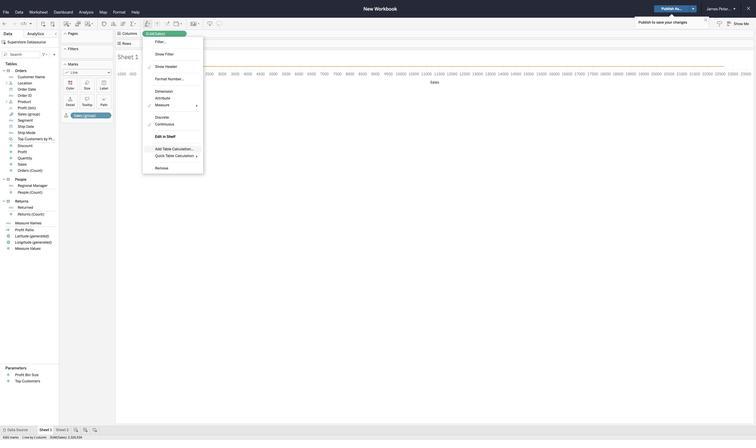 Task type: locate. For each thing, give the bounding box(es) containing it.
size right bin
[[32, 373, 39, 377]]

data up replay animation icon
[[15, 10, 23, 14]]

orders up customer
[[15, 69, 27, 73]]

regional manager
[[18, 184, 48, 188]]

james
[[707, 7, 718, 11]]

date for ship date
[[26, 125, 34, 129]]

2 order from the top
[[18, 94, 27, 98]]

1 horizontal spatial sheet
[[56, 428, 66, 432]]

1 vertical spatial size
[[32, 373, 39, 377]]

(group) down the (bin)
[[28, 112, 40, 116]]

0 horizontal spatial size
[[32, 373, 39, 377]]

ship
[[18, 125, 25, 129], [18, 131, 25, 135]]

customer
[[18, 75, 34, 79]]

names
[[30, 221, 42, 225]]

in
[[163, 135, 166, 139]]

show filter
[[155, 52, 174, 56]]

measure down attribute
[[155, 103, 169, 107]]

order up order id
[[18, 87, 27, 92]]

size
[[84, 87, 90, 90], [32, 373, 39, 377]]

manager
[[33, 184, 48, 188]]

(group) down tooltip
[[83, 114, 96, 118]]

(count) for orders (count)
[[30, 169, 43, 173]]

measure down longitude
[[15, 247, 29, 251]]

edit in shelf
[[155, 135, 176, 139]]

measure inside 'checkbox item'
[[155, 103, 169, 107]]

ship down segment
[[18, 125, 25, 129]]

0 vertical spatial returns
[[15, 199, 28, 204]]

format workbook image
[[164, 21, 170, 27]]

0 vertical spatial by
[[44, 137, 48, 141]]

(generated)
[[30, 234, 49, 238], [32, 241, 52, 245]]

0 vertical spatial top
[[18, 137, 24, 141]]

1 vertical spatial table
[[165, 154, 174, 158]]

add table calculation...
[[155, 147, 194, 151]]

1 vertical spatial ship
[[18, 131, 25, 135]]

format for format number...
[[155, 77, 167, 81]]

order
[[18, 87, 27, 92], [18, 94, 27, 98]]

0 vertical spatial (generated)
[[30, 234, 49, 238]]

james peterson
[[707, 7, 735, 11]]

table
[[163, 147, 171, 151], [165, 154, 174, 158]]

quick table calculation
[[155, 154, 194, 158]]

customers for top customers
[[22, 380, 40, 384]]

map
[[100, 10, 107, 14]]

0 vertical spatial show
[[734, 22, 743, 26]]

publish inside button
[[662, 7, 674, 11]]

rows
[[122, 42, 131, 46]]

1 vertical spatial order
[[18, 94, 27, 98]]

by for profit
[[44, 137, 48, 141]]

people down regional
[[18, 191, 29, 195]]

0 vertical spatial date
[[28, 87, 36, 92]]

0 vertical spatial publish
[[662, 7, 674, 11]]

profit for profit (bin)
[[18, 106, 27, 110]]

sheet down the rows at the left top of the page
[[118, 53, 134, 61]]

0 vertical spatial people
[[15, 178, 27, 182]]

name
[[35, 75, 45, 79]]

ship for ship mode
[[18, 131, 25, 135]]

0 vertical spatial sheet 1
[[118, 53, 139, 61]]

1 ship from the top
[[18, 125, 25, 129]]

orders for orders (count)
[[18, 169, 29, 173]]

customer name
[[18, 75, 45, 79]]

(group)
[[28, 112, 40, 116], [83, 114, 96, 118]]

customers down bin
[[22, 380, 40, 384]]

publish left the "as..."
[[662, 7, 674, 11]]

collapse image
[[54, 32, 58, 36]]

format
[[113, 10, 126, 14], [155, 77, 167, 81]]

show left header
[[155, 65, 164, 69]]

by
[[44, 137, 48, 141], [30, 436, 33, 440]]

orders
[[15, 69, 27, 73], [18, 169, 29, 173]]

replay animation image
[[29, 22, 33, 25]]

orders down quantity
[[18, 169, 29, 173]]

orders (count)
[[18, 169, 43, 173]]

0 vertical spatial customers
[[25, 137, 43, 141]]

1 left row
[[22, 436, 24, 440]]

sales (group) down "profit (bin)"
[[18, 112, 40, 116]]

file
[[3, 10, 9, 14]]

1 vertical spatial publish
[[639, 20, 651, 25]]

as...
[[675, 7, 682, 11]]

publish left to
[[639, 20, 651, 25]]

0 horizontal spatial sheet 1
[[39, 428, 52, 432]]

returns (count)
[[18, 212, 44, 217]]

table down 'add table calculation...'
[[165, 154, 174, 158]]

sheet 1 down the rows at the left top of the page
[[118, 53, 139, 61]]

order up product
[[18, 94, 27, 98]]

sheet 2
[[56, 428, 69, 432]]

save
[[657, 20, 664, 25]]

data up '6161 marks'
[[7, 428, 15, 432]]

(count) for people (count)
[[30, 191, 42, 195]]

show me button
[[725, 19, 755, 28]]

customers down mode
[[25, 137, 43, 141]]

order for order date
[[18, 87, 27, 92]]

your
[[665, 20, 673, 25]]

0 vertical spatial data
[[15, 10, 23, 14]]

show for show header
[[155, 65, 164, 69]]

size up tooltip
[[84, 87, 90, 90]]

(count) down 'regional manager' at the top left of the page
[[30, 191, 42, 195]]

returns for returns
[[15, 199, 28, 204]]

edit
[[155, 135, 162, 139]]

1 horizontal spatial size
[[84, 87, 90, 90]]

publish
[[662, 7, 674, 11], [639, 20, 651, 25]]

1 down columns
[[135, 53, 139, 61]]

sales (group) down tooltip
[[74, 114, 96, 118]]

1 horizontal spatial publish
[[662, 7, 674, 11]]

location
[[18, 81, 32, 85]]

measure values
[[15, 247, 41, 251]]

1 vertical spatial measure
[[15, 221, 29, 225]]

new workbook
[[364, 6, 397, 12]]

ship down ship date
[[18, 131, 25, 135]]

0 vertical spatial order
[[18, 87, 27, 92]]

2 ship from the top
[[18, 131, 25, 135]]

0 horizontal spatial (group)
[[28, 112, 40, 116]]

0 vertical spatial measure
[[155, 103, 169, 107]]

0 vertical spatial orders
[[15, 69, 27, 73]]

2
[[67, 428, 69, 432]]

sheet 1 up column
[[39, 428, 52, 432]]

to use edit in desktop, save the workbook outside of personal space image
[[217, 21, 223, 27]]

help
[[132, 10, 140, 14]]

add
[[155, 147, 162, 151]]

2 vertical spatial show
[[155, 65, 164, 69]]

me
[[744, 22, 749, 26]]

top up discount
[[18, 137, 24, 141]]

to
[[652, 20, 656, 25]]

id
[[28, 94, 32, 98]]

data source
[[7, 428, 28, 432]]

table inside menu item
[[165, 154, 174, 158]]

download image
[[207, 21, 213, 27]]

0 vertical spatial table
[[163, 147, 171, 151]]

show for show me
[[734, 22, 743, 26]]

1 vertical spatial (generated)
[[32, 241, 52, 245]]

undo image
[[2, 21, 8, 27]]

analytics
[[27, 32, 44, 36]]

publish as...
[[662, 7, 682, 11]]

sheet up column
[[39, 428, 49, 432]]

table right the 'add'
[[163, 147, 171, 151]]

1 vertical spatial orders
[[18, 169, 29, 173]]

sort sales (group) descending by sales image
[[120, 21, 126, 27]]

regional
[[18, 184, 32, 188]]

new
[[364, 6, 374, 12]]

highlight image
[[144, 21, 151, 27]]

marks
[[68, 62, 78, 66]]

date for order date
[[28, 87, 36, 92]]

0 vertical spatial (count)
[[30, 169, 43, 173]]

show left me at top
[[734, 22, 743, 26]]

ship mode
[[18, 131, 35, 135]]

show inside button
[[734, 22, 743, 26]]

(count)
[[30, 169, 43, 173], [30, 191, 42, 195], [32, 212, 44, 217]]

2 vertical spatial measure
[[15, 247, 29, 251]]

sales (group)
[[18, 112, 40, 116], [74, 114, 96, 118]]

data down undo image
[[4, 32, 12, 36]]

calculation...
[[172, 147, 194, 151]]

returns up returned on the left top of page
[[15, 199, 28, 204]]

returns down returned on the left top of page
[[18, 212, 31, 217]]

top customers by profit
[[18, 137, 58, 141]]

1 vertical spatial top
[[15, 380, 21, 384]]

columns
[[122, 32, 137, 36]]

show mark labels image
[[155, 21, 160, 27]]

1 horizontal spatial format
[[155, 77, 167, 81]]

pages
[[68, 32, 78, 36]]

pause auto updates image
[[50, 21, 56, 27]]

1 vertical spatial people
[[18, 191, 29, 195]]

color
[[66, 87, 74, 90]]

date up mode
[[26, 125, 34, 129]]

(generated) for latitude (generated)
[[30, 234, 49, 238]]

data
[[15, 10, 23, 14], [4, 32, 12, 36], [7, 428, 15, 432]]

discrete
[[155, 116, 169, 120]]

top down profit bin size
[[15, 380, 21, 384]]

data guide image
[[717, 21, 723, 27]]

ship date
[[18, 125, 34, 129]]

format up sort sales (group) descending by sales image at the left of page
[[113, 10, 126, 14]]

0 horizontal spatial by
[[30, 436, 33, 440]]

0 vertical spatial format
[[113, 10, 126, 14]]

sheet left 2
[[56, 428, 66, 432]]

1 vertical spatial customers
[[22, 380, 40, 384]]

0 horizontal spatial publish
[[639, 20, 651, 25]]

date
[[28, 87, 36, 92], [26, 125, 34, 129]]

people up regional
[[15, 178, 27, 182]]

2 vertical spatial (count)
[[32, 212, 44, 217]]

0 horizontal spatial sales (group)
[[18, 112, 40, 116]]

show left "filter"
[[155, 52, 164, 56]]

measure up profit ratio
[[15, 221, 29, 225]]

profit for profit bin size
[[15, 373, 24, 377]]

(generated) up values
[[32, 241, 52, 245]]

marks
[[10, 436, 19, 440]]

1 vertical spatial date
[[26, 125, 34, 129]]

swap rows and columns image
[[101, 21, 107, 27]]

(generated) up the longitude (generated)
[[30, 234, 49, 238]]

1
[[135, 53, 139, 61], [50, 428, 52, 432], [22, 436, 24, 440], [34, 436, 35, 440]]

format up "dimension"
[[155, 77, 167, 81]]

show/hide cards image
[[190, 21, 200, 27]]

0 vertical spatial ship
[[18, 125, 25, 129]]

1 horizontal spatial by
[[44, 137, 48, 141]]

2 vertical spatial data
[[7, 428, 15, 432]]

(count) up 'regional manager' at the top left of the page
[[30, 169, 43, 173]]

1 vertical spatial (count)
[[30, 191, 42, 195]]

1 horizontal spatial sales (group)
[[74, 114, 96, 118]]

customers
[[25, 137, 43, 141], [22, 380, 40, 384]]

Search text field
[[2, 51, 40, 58]]

tooltip
[[82, 103, 92, 107]]

people
[[15, 178, 27, 182], [18, 191, 29, 195]]

totals image
[[130, 21, 137, 27]]

1 vertical spatial by
[[30, 436, 33, 440]]

format for format
[[113, 10, 126, 14]]

1 vertical spatial show
[[155, 52, 164, 56]]

close image
[[703, 17, 709, 23]]

dashboard
[[54, 10, 73, 14]]

1 left column
[[34, 436, 35, 440]]

measure for measure values
[[15, 247, 29, 251]]

1 up sum(sales):
[[50, 428, 52, 432]]

0 horizontal spatial format
[[113, 10, 126, 14]]

segment
[[18, 119, 33, 123]]

sort sales (group) ascending by sales image
[[111, 21, 117, 27]]

tables
[[5, 62, 17, 66]]

2,326,534
[[68, 436, 82, 440]]

1 vertical spatial format
[[155, 77, 167, 81]]

number...
[[168, 77, 184, 81]]

1 vertical spatial returns
[[18, 212, 31, 217]]

(count) up names
[[32, 212, 44, 217]]

date up id
[[28, 87, 36, 92]]

1 order from the top
[[18, 87, 27, 92]]

sales
[[18, 112, 27, 116], [74, 114, 83, 118], [18, 163, 27, 167]]

profit ratio
[[15, 228, 34, 232]]

sales down detail
[[74, 114, 83, 118]]



Task type: vqa. For each thing, say whether or not it's contained in the screenshot.
Scheduled
no



Task type: describe. For each thing, give the bounding box(es) containing it.
superstore datasource
[[7, 40, 46, 44]]

new data source image
[[40, 21, 46, 27]]

publish for publish as...
[[662, 7, 674, 11]]

workbook
[[375, 6, 397, 12]]

marks. press enter to open the view data window.. use arrow keys to navigate data visualization elements. image
[[116, 64, 754, 70]]

fit image
[[173, 21, 183, 27]]

top for top customers by profit
[[18, 137, 24, 141]]

bin
[[25, 373, 31, 377]]

column
[[36, 436, 46, 440]]

label
[[100, 87, 108, 90]]

quick table calculation menu item
[[145, 153, 201, 160]]

ship for ship date
[[18, 125, 25, 129]]

filters
[[68, 47, 78, 51]]

sum(sales):
[[50, 436, 67, 440]]

analysis
[[79, 10, 94, 14]]

parameters
[[5, 366, 27, 371]]

attribute
[[155, 96, 170, 100]]

profit (bin)
[[18, 106, 36, 110]]

measure names
[[15, 221, 42, 225]]

order for order id
[[18, 94, 27, 98]]

1 vertical spatial data
[[4, 32, 12, 36]]

longitude (generated)
[[15, 241, 52, 245]]

latitude
[[15, 234, 29, 238]]

remove
[[155, 166, 168, 171]]

redo image
[[11, 21, 17, 27]]

table for add
[[163, 147, 171, 151]]

publish as... button
[[654, 5, 690, 12]]

peterson
[[719, 7, 735, 11]]

longitude
[[15, 241, 32, 245]]

profit for profit ratio
[[15, 228, 24, 232]]

continuous
[[155, 122, 174, 126]]

quick
[[155, 154, 165, 158]]

measure for measure
[[155, 103, 169, 107]]

2 horizontal spatial sheet
[[118, 53, 134, 61]]

calculation
[[175, 154, 194, 158]]

clear sheet image
[[85, 21, 94, 27]]

quantity
[[18, 156, 32, 160]]

people for people (count)
[[18, 191, 29, 195]]

top customers
[[15, 380, 40, 384]]

order date
[[18, 87, 36, 92]]

path
[[100, 103, 108, 107]]

publish for publish to save your changes
[[639, 20, 651, 25]]

measure for measure names
[[15, 221, 29, 225]]

values
[[30, 247, 41, 251]]

sales up segment
[[18, 112, 27, 116]]

profit bin size
[[15, 373, 39, 377]]

by for 1
[[30, 436, 33, 440]]

superstore
[[7, 40, 26, 44]]

header
[[165, 65, 177, 69]]

changes
[[674, 20, 688, 25]]

detail
[[66, 103, 75, 107]]

order id
[[18, 94, 32, 98]]

table for quick
[[165, 154, 174, 158]]

1 horizontal spatial (group)
[[83, 114, 96, 118]]

top for top customers
[[15, 380, 21, 384]]

replay animation image
[[21, 21, 27, 27]]

orders for orders
[[15, 69, 27, 73]]

(bin)
[[28, 106, 36, 110]]

source
[[16, 428, 28, 432]]

show for show filter
[[155, 52, 164, 56]]

dimension
[[155, 90, 173, 94]]

0 vertical spatial size
[[84, 87, 90, 90]]

measure checkbox item
[[145, 102, 201, 109]]

sum(sales): 2,326,534
[[50, 436, 82, 440]]

product
[[18, 100, 31, 104]]

1 horizontal spatial sheet 1
[[118, 53, 139, 61]]

1 vertical spatial sheet 1
[[39, 428, 52, 432]]

1 row by 1 column
[[22, 436, 46, 440]]

shelf
[[167, 135, 176, 139]]

filter
[[165, 52, 174, 56]]

people for people
[[15, 178, 27, 182]]

(count) for returns (count)
[[32, 212, 44, 217]]

latitude (generated)
[[15, 234, 49, 238]]

mode
[[26, 131, 35, 135]]

duplicate image
[[75, 21, 81, 27]]

people (count)
[[18, 191, 42, 195]]

6161 marks
[[3, 436, 19, 440]]

(generated) for longitude (generated)
[[32, 241, 52, 245]]

profit for profit
[[18, 150, 27, 154]]

discount
[[18, 144, 33, 148]]

customers for top customers by profit
[[25, 137, 43, 141]]

sum(sales)
[[146, 32, 165, 36]]

dimension attribute
[[155, 90, 173, 100]]

0 horizontal spatial sheet
[[39, 428, 49, 432]]

row
[[24, 436, 29, 440]]

worksheet
[[29, 10, 48, 14]]

6161
[[3, 436, 9, 440]]

returned
[[18, 206, 33, 210]]

ratio
[[25, 228, 34, 232]]

returns for returns (count)
[[18, 212, 31, 217]]

discrete continuous
[[155, 116, 174, 126]]

filter...
[[155, 40, 166, 44]]

sales down quantity
[[18, 163, 27, 167]]

show me
[[734, 22, 749, 26]]

show header
[[155, 65, 177, 69]]

format number...
[[155, 77, 184, 81]]

new worksheet image
[[63, 21, 72, 27]]



